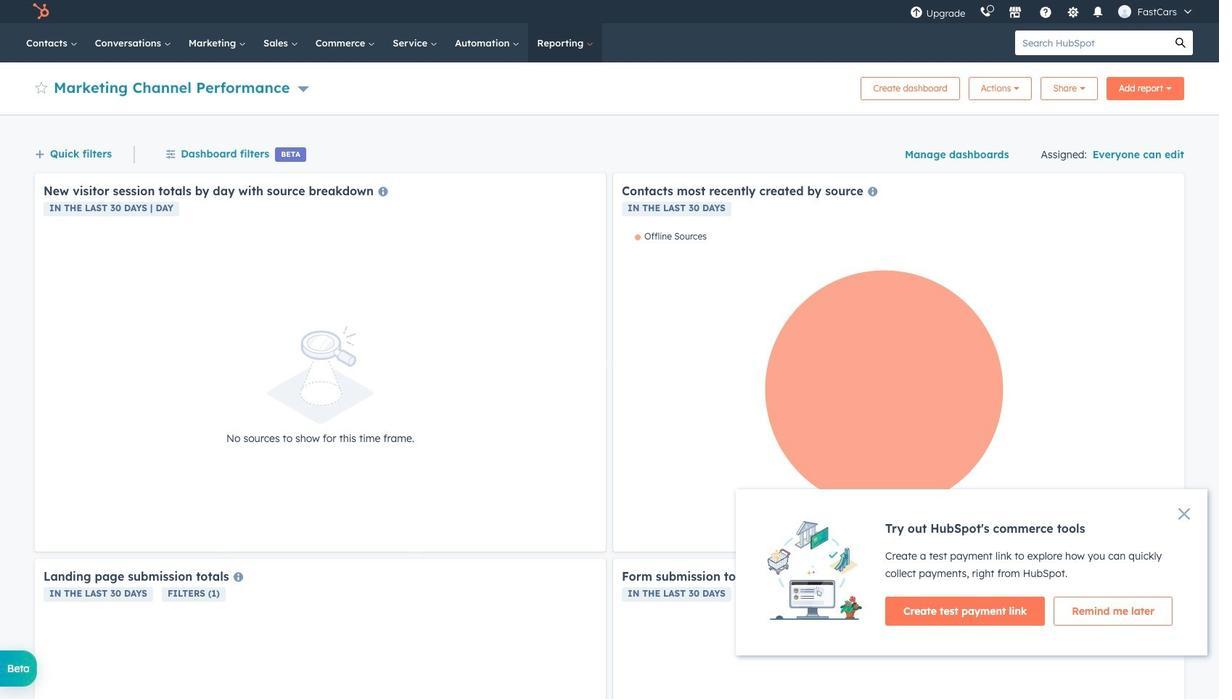 Task type: describe. For each thing, give the bounding box(es) containing it.
form submission totals element
[[614, 559, 1185, 699]]

marketplaces image
[[1010, 7, 1023, 20]]

landing page submission totals element
[[35, 559, 606, 699]]

close image
[[1179, 508, 1191, 520]]

christina overa image
[[1119, 5, 1132, 18]]

Search HubSpot search field
[[1016, 30, 1169, 55]]



Task type: locate. For each thing, give the bounding box(es) containing it.
menu
[[904, 0, 1202, 23]]

contacts most recently created by source element
[[614, 174, 1185, 552]]

banner
[[35, 73, 1185, 100]]

toggle series visibility region
[[635, 231, 707, 242]]

interactive chart image
[[622, 231, 1176, 543]]

new visitor session totals by day with source breakdown element
[[35, 174, 606, 552]]



Task type: vqa. For each thing, say whether or not it's contained in the screenshot.
Your Preferences Element
no



